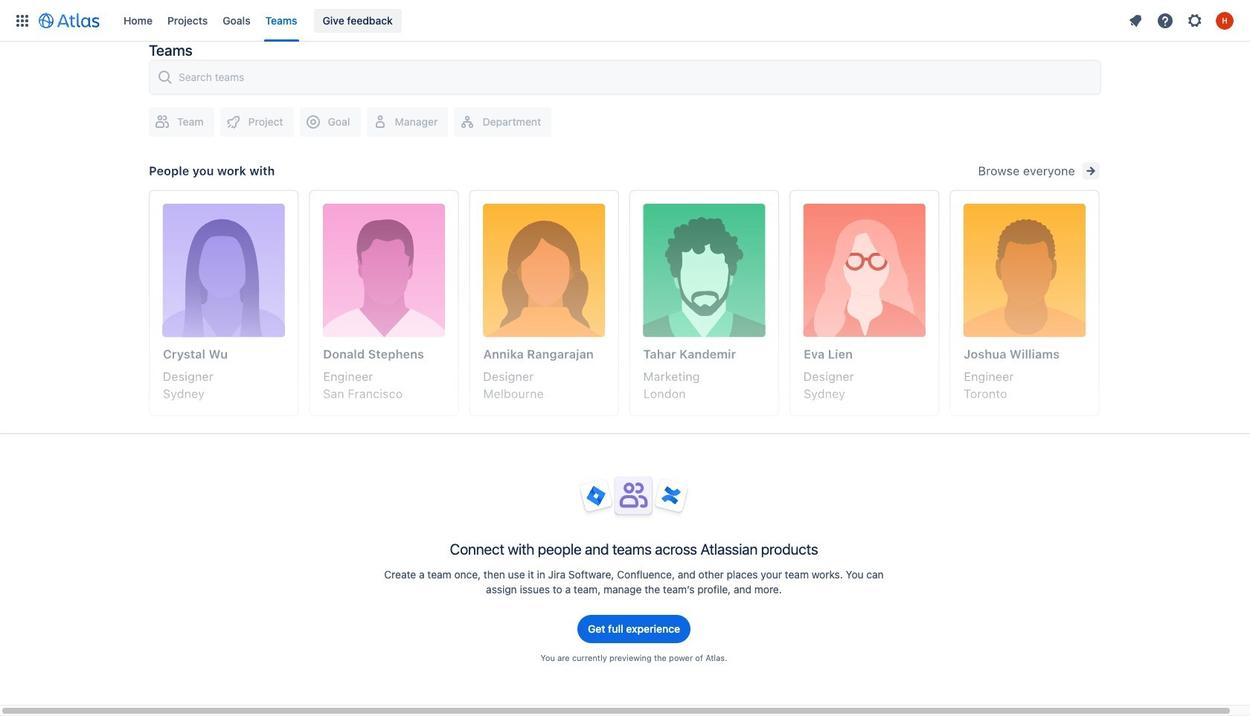 Task type: vqa. For each thing, say whether or not it's contained in the screenshot.
new link
no



Task type: locate. For each thing, give the bounding box(es) containing it.
list
[[116, 0, 1122, 41], [1122, 9, 1241, 32]]

settings image
[[1186, 12, 1204, 29]]

banner
[[0, 0, 1250, 42]]

Search teams field
[[174, 64, 1094, 91]]



Task type: describe. For each thing, give the bounding box(es) containing it.
search teams image
[[156, 68, 174, 86]]

help icon image
[[1156, 12, 1174, 29]]

switch to... image
[[13, 12, 31, 29]]

notifications image
[[1127, 12, 1144, 29]]

account image
[[1216, 12, 1234, 29]]

top element
[[9, 0, 1122, 41]]



